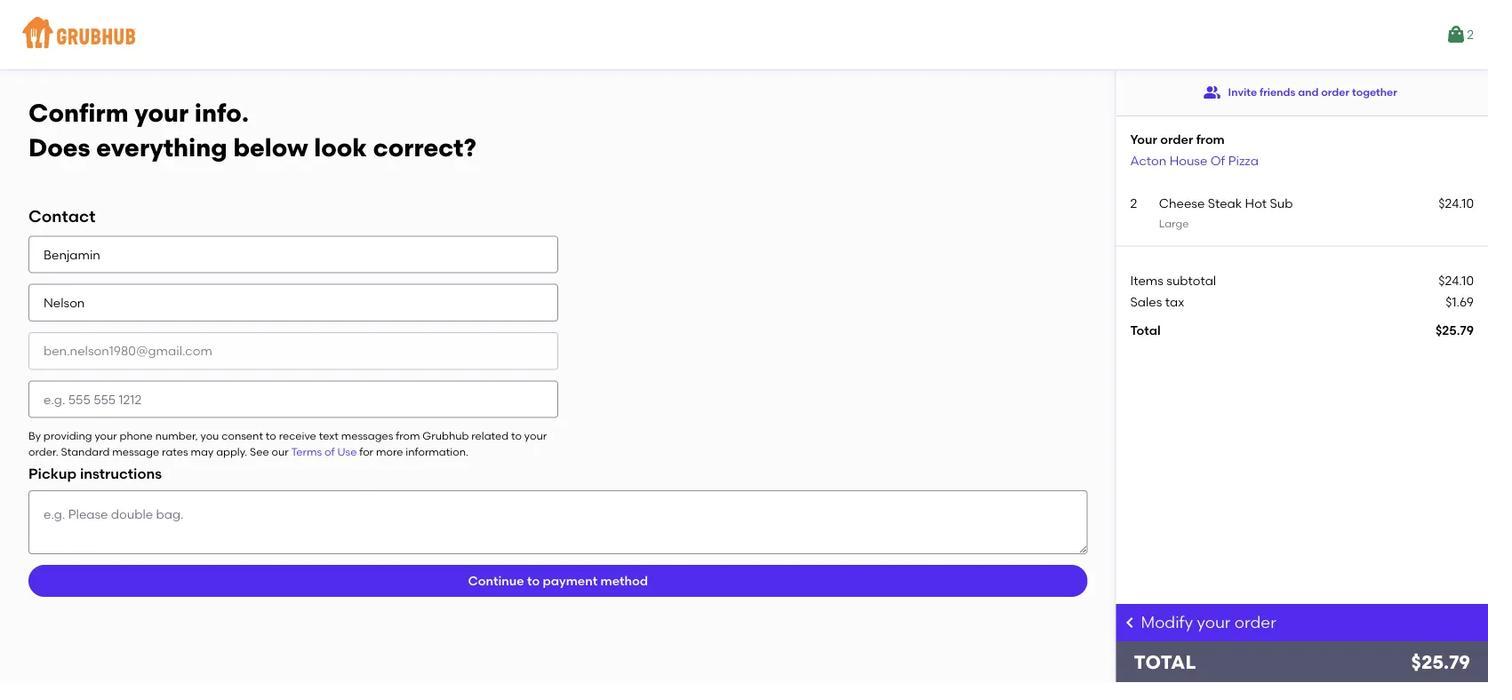 Task type: locate. For each thing, give the bounding box(es) containing it.
order right modify
[[1235, 614, 1277, 633]]

consent
[[222, 430, 263, 443]]

0 vertical spatial $25.79
[[1436, 323, 1475, 338]]

from inside the your order from acton house of pizza
[[1197, 132, 1225, 147]]

your
[[135, 98, 189, 128], [95, 430, 117, 443], [525, 430, 547, 443], [1198, 614, 1231, 633]]

rates
[[162, 446, 188, 458]]

house
[[1170, 153, 1208, 168]]

tax
[[1166, 295, 1185, 310]]

related
[[472, 430, 509, 443]]

sales tax
[[1131, 295, 1185, 310]]

total
[[1131, 323, 1161, 338], [1134, 652, 1197, 675]]

and
[[1299, 86, 1319, 99]]

1 $24.10 from the top
[[1439, 196, 1475, 211]]

$24.10 for $24.10 large
[[1439, 196, 1475, 211]]

2 horizontal spatial order
[[1322, 86, 1350, 99]]

information.
[[406, 446, 469, 458]]

acton
[[1131, 153, 1167, 168]]

pickup
[[28, 465, 77, 482]]

total down modify
[[1134, 652, 1197, 675]]

0 horizontal spatial 2
[[1131, 196, 1138, 211]]

from
[[1197, 132, 1225, 147], [396, 430, 420, 443]]

0 horizontal spatial to
[[266, 430, 276, 443]]

to up our
[[266, 430, 276, 443]]

order inside invite friends and order together button
[[1322, 86, 1350, 99]]

to
[[266, 430, 276, 443], [511, 430, 522, 443], [527, 574, 540, 589]]

your up everything
[[135, 98, 189, 128]]

may
[[191, 446, 214, 458]]

2 $24.10 from the top
[[1439, 273, 1475, 288]]

total down sales
[[1131, 323, 1161, 338]]

0 horizontal spatial from
[[396, 430, 420, 443]]

acton house of pizza link
[[1131, 153, 1259, 168]]

0 vertical spatial from
[[1197, 132, 1225, 147]]

1 vertical spatial $25.79
[[1412, 652, 1471, 675]]

$24.10 large
[[1159, 196, 1475, 230]]

Email email field
[[28, 333, 558, 370]]

order right and
[[1322, 86, 1350, 99]]

2
[[1468, 27, 1475, 42], [1131, 196, 1138, 211]]

2 horizontal spatial to
[[527, 574, 540, 589]]

$25.79
[[1436, 323, 1475, 338], [1412, 652, 1471, 675]]

modify
[[1141, 614, 1194, 633]]

number,
[[155, 430, 198, 443]]

from up more
[[396, 430, 420, 443]]

1 horizontal spatial from
[[1197, 132, 1225, 147]]

from up of
[[1197, 132, 1225, 147]]

0 vertical spatial order
[[1322, 86, 1350, 99]]

friends
[[1260, 86, 1296, 99]]

1 vertical spatial order
[[1161, 132, 1194, 147]]

1 horizontal spatial 2
[[1468, 27, 1475, 42]]

sales
[[1131, 295, 1163, 310]]

1 vertical spatial from
[[396, 430, 420, 443]]

invite friends and order together
[[1229, 86, 1398, 99]]

together
[[1353, 86, 1398, 99]]

your right related
[[525, 430, 547, 443]]

invite friends and order together button
[[1204, 76, 1398, 109]]

order inside the your order from acton house of pizza
[[1161, 132, 1194, 147]]

you
[[201, 430, 219, 443]]

1 horizontal spatial order
[[1235, 614, 1277, 633]]

terms
[[291, 446, 322, 458]]

2 vertical spatial order
[[1235, 614, 1277, 633]]

more
[[376, 446, 403, 458]]

1 vertical spatial $24.10
[[1439, 273, 1475, 288]]

$24.10 inside $24.10 large
[[1439, 196, 1475, 211]]

$24.10 for $24.10
[[1439, 273, 1475, 288]]

2 button
[[1446, 19, 1475, 51]]

terms of use for more information.
[[291, 446, 469, 458]]

providing
[[43, 430, 92, 443]]

your up standard at the left
[[95, 430, 117, 443]]

to right related
[[511, 430, 522, 443]]

sub
[[1270, 196, 1294, 211]]

look
[[314, 133, 367, 163]]

0 vertical spatial $24.10
[[1439, 196, 1475, 211]]

order.
[[28, 446, 58, 458]]

order up house
[[1161, 132, 1194, 147]]

$24.10
[[1439, 196, 1475, 211], [1439, 273, 1475, 288]]

correct?
[[373, 133, 477, 163]]

standard
[[61, 446, 110, 458]]

0 vertical spatial 2
[[1468, 27, 1475, 42]]

payment
[[543, 574, 598, 589]]

0 horizontal spatial order
[[1161, 132, 1194, 147]]

to left payment
[[527, 574, 540, 589]]

grubhub
[[423, 430, 469, 443]]

cheese steak hot sub
[[1159, 196, 1294, 211]]

continue to payment method
[[468, 574, 648, 589]]

Pickup instructions text field
[[28, 491, 1088, 555]]

order
[[1322, 86, 1350, 99], [1161, 132, 1194, 147], [1235, 614, 1277, 633]]

steak
[[1208, 196, 1243, 211]]

use
[[337, 446, 357, 458]]

cheese
[[1159, 196, 1205, 211]]

method
[[601, 574, 648, 589]]

people icon image
[[1204, 84, 1222, 101]]

invite
[[1229, 86, 1258, 99]]

Phone telephone field
[[28, 381, 558, 419]]

by
[[28, 430, 41, 443]]

messages
[[341, 430, 393, 443]]

1 vertical spatial 2
[[1131, 196, 1138, 211]]



Task type: vqa. For each thing, say whether or not it's contained in the screenshot.
Invite
yes



Task type: describe. For each thing, give the bounding box(es) containing it.
1 vertical spatial total
[[1134, 652, 1197, 675]]

terms of use link
[[291, 446, 357, 458]]

items subtotal
[[1131, 273, 1217, 288]]

for
[[360, 446, 374, 458]]

receive
[[279, 430, 316, 443]]

your order from acton house of pizza
[[1131, 132, 1259, 168]]

confirm your info. does everything below look correct?
[[28, 98, 477, 163]]

$1.69
[[1446, 295, 1475, 310]]

hot
[[1246, 196, 1267, 211]]

2 inside 2 button
[[1468, 27, 1475, 42]]

items
[[1131, 273, 1164, 288]]

continue to payment method button
[[28, 566, 1088, 598]]

modify your order
[[1141, 614, 1277, 633]]

by providing your phone number, you consent to receive text messages from grubhub related to your order. standard message rates may apply. see our
[[28, 430, 547, 458]]

of
[[325, 446, 335, 458]]

our
[[272, 446, 289, 458]]

from inside by providing your phone number, you consent to receive text messages from grubhub related to your order. standard message rates may apply. see our
[[396, 430, 420, 443]]

Last name text field
[[28, 284, 558, 322]]

0 vertical spatial total
[[1131, 323, 1161, 338]]

svg image
[[1124, 616, 1138, 631]]

does
[[28, 133, 90, 163]]

instructions
[[80, 465, 162, 482]]

message
[[112, 446, 159, 458]]

text
[[319, 430, 339, 443]]

large
[[1159, 217, 1189, 230]]

continue
[[468, 574, 524, 589]]

your right modify
[[1198, 614, 1231, 633]]

everything
[[96, 133, 227, 163]]

First name text field
[[28, 236, 558, 274]]

of
[[1211, 153, 1226, 168]]

apply.
[[216, 446, 247, 458]]

1 horizontal spatial to
[[511, 430, 522, 443]]

confirm
[[28, 98, 129, 128]]

contact
[[28, 206, 96, 226]]

pickup instructions
[[28, 465, 162, 482]]

see
[[250, 446, 269, 458]]

phone
[[120, 430, 153, 443]]

main navigation navigation
[[0, 0, 1489, 69]]

below
[[233, 133, 308, 163]]

your
[[1131, 132, 1158, 147]]

subtotal
[[1167, 273, 1217, 288]]

to inside button
[[527, 574, 540, 589]]

pizza
[[1229, 153, 1259, 168]]

your inside confirm your info. does everything below look correct?
[[135, 98, 189, 128]]

info.
[[195, 98, 249, 128]]



